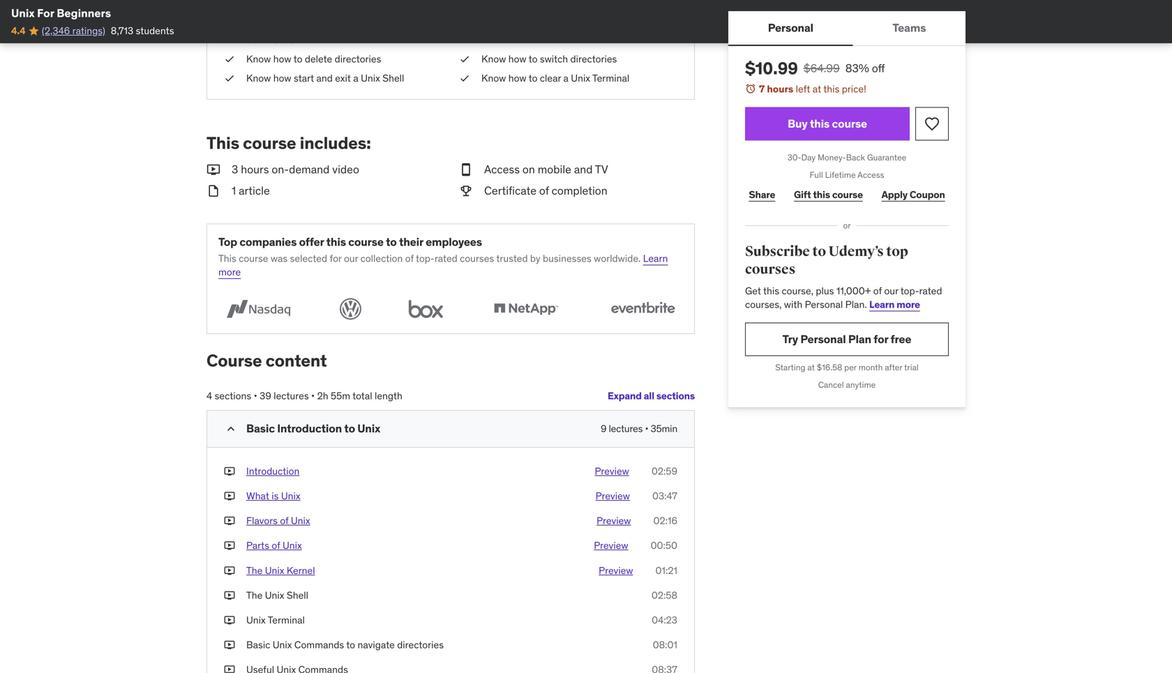 Task type: locate. For each thing, give the bounding box(es) containing it.
learn for top companies offer this course to their employees
[[643, 252, 668, 265]]

all
[[644, 390, 654, 402]]

sections right all
[[656, 390, 695, 402]]

eventbrite image
[[603, 296, 683, 322]]

1 the from the top
[[246, 564, 263, 577]]

the unix kernel button
[[246, 564, 315, 578]]

1 vertical spatial rated
[[919, 285, 942, 297]]

1 vertical spatial learn
[[869, 298, 895, 311]]

0 horizontal spatial learn more link
[[218, 252, 668, 278]]

0 horizontal spatial for
[[330, 252, 342, 265]]

of right parts
[[272, 539, 280, 552]]

learn more link up free
[[869, 298, 920, 311]]

course
[[832, 117, 867, 131], [243, 133, 296, 154], [832, 188, 863, 201], [348, 235, 384, 249], [239, 252, 268, 265]]

0 horizontal spatial learn more
[[218, 252, 668, 278]]

apply coupon
[[882, 188, 945, 201]]

this course was selected for our collection of top-rated courses trusted by businesses worldwide.
[[218, 252, 641, 265]]

nasdaq image
[[218, 296, 299, 322]]

1 a from the left
[[353, 72, 358, 84]]

0 horizontal spatial learn
[[643, 252, 668, 265]]

this for this course was selected for our collection of top-rated courses trusted by businesses worldwide.
[[218, 252, 236, 265]]

0 horizontal spatial more
[[218, 266, 241, 278]]

unix up 4.4 at top
[[11, 6, 35, 20]]

2 horizontal spatial •
[[645, 422, 648, 435]]

learn more
[[218, 252, 668, 278], [869, 298, 920, 311]]

courses down the subscribe
[[745, 261, 796, 278]]

this right buy
[[810, 117, 830, 131]]

how up commands
[[273, 20, 291, 32]]

basic introduction to unix
[[246, 421, 380, 436]]

unix
[[11, 6, 35, 20], [374, 20, 394, 32], [361, 72, 380, 84], [571, 72, 590, 84], [357, 421, 380, 436], [281, 490, 300, 502], [291, 515, 310, 527], [283, 539, 302, 552], [265, 564, 284, 577], [265, 589, 284, 602], [246, 614, 266, 627], [273, 639, 292, 651]]

to left udemy's
[[812, 243, 826, 260]]

of right 11,000+
[[873, 285, 882, 297]]

directories
[[335, 53, 381, 65], [570, 53, 617, 65], [397, 639, 444, 651]]

1 vertical spatial at
[[807, 362, 815, 373]]

apply
[[882, 188, 908, 201]]

8,713 students
[[111, 24, 174, 37]]

our right 11,000+
[[884, 285, 898, 297]]

netapp image
[[486, 296, 566, 322]]

know how to clear a unix terminal
[[481, 72, 629, 84]]

a right exit
[[353, 72, 358, 84]]

shell down kernel
[[287, 589, 308, 602]]

how left clear
[[508, 72, 527, 84]]

buy
[[788, 117, 808, 131]]

was
[[271, 252, 288, 265]]

•
[[254, 390, 257, 402], [311, 390, 315, 402], [645, 422, 648, 435]]

this up 3
[[207, 133, 239, 154]]

this for gift
[[813, 188, 830, 201]]

top- down top
[[901, 285, 919, 297]]

0 vertical spatial the
[[246, 564, 263, 577]]

of down access on mobile and tv
[[539, 183, 549, 198]]

unix up parts of unix
[[291, 515, 310, 527]]

basic for basic unix commands to navigate directories
[[246, 639, 270, 651]]

course up on-
[[243, 133, 296, 154]]

0 horizontal spatial hours
[[241, 162, 269, 176]]

personal button
[[728, 11, 853, 45]]

1 vertical spatial more
[[897, 298, 920, 311]]

1 vertical spatial terminal
[[268, 614, 305, 627]]

0 vertical spatial our
[[344, 252, 358, 265]]

1 vertical spatial basic
[[246, 639, 270, 651]]

0 vertical spatial learn more
[[218, 252, 668, 278]]

learn more down employees
[[218, 252, 668, 278]]

and left exit
[[316, 72, 333, 84]]

total
[[352, 390, 372, 402]]

know for know how to switch directories
[[481, 53, 506, 65]]

basic down 39
[[246, 421, 275, 436]]

0 vertical spatial and
[[316, 72, 333, 84]]

04:23
[[652, 614, 677, 627]]

1 vertical spatial top-
[[901, 285, 919, 297]]

learn more link down employees
[[218, 252, 668, 278]]

learn right worldwide.
[[643, 252, 668, 265]]

small image up small image
[[459, 162, 473, 177]]

at right left
[[813, 83, 821, 95]]

$16.58
[[817, 362, 842, 373]]

top-
[[416, 252, 435, 265], [901, 285, 919, 297]]

1 horizontal spatial access
[[858, 169, 884, 180]]

wishlist image
[[924, 116, 941, 132]]

1 horizontal spatial rated
[[919, 285, 942, 297]]

this up courses,
[[763, 285, 779, 297]]

learn right plan.
[[869, 298, 895, 311]]

0 vertical spatial top-
[[416, 252, 435, 265]]

0 horizontal spatial sections
[[215, 390, 251, 402]]

1 horizontal spatial and
[[574, 162, 593, 176]]

1 horizontal spatial shell
[[383, 72, 404, 84]]

1 vertical spatial hours
[[241, 162, 269, 176]]

preview left 01:21
[[599, 564, 633, 577]]

1 horizontal spatial a
[[563, 72, 569, 84]]

83%
[[845, 61, 869, 75]]

know
[[246, 20, 271, 32], [246, 53, 271, 65], [481, 53, 506, 65], [246, 72, 271, 84], [481, 72, 506, 84]]

1 vertical spatial the
[[246, 589, 263, 602]]

0 vertical spatial basic
[[246, 421, 275, 436]]

top- inside get this course, plus 11,000+ of our top-rated courses, with personal plan.
[[901, 285, 919, 297]]

for left free
[[874, 332, 888, 346]]

1 sections from the left
[[656, 390, 695, 402]]

certificate
[[484, 183, 537, 198]]

sections right 4 on the bottom left of the page
[[215, 390, 251, 402]]

more up free
[[897, 298, 920, 311]]

plan.
[[845, 298, 867, 311]]

of right flavors
[[280, 515, 289, 527]]

more down "top"
[[218, 266, 241, 278]]

1 vertical spatial for
[[874, 332, 888, 346]]

8,713
[[111, 24, 133, 37]]

preview down "9"
[[595, 465, 629, 478]]

unix right "is"
[[281, 490, 300, 502]]

how inside know how to use some basic unix commands
[[273, 20, 291, 32]]

of inside get this course, plus 11,000+ of our top-rated courses, with personal plan.
[[873, 285, 882, 297]]

students
[[136, 24, 174, 37]]

1 vertical spatial lectures
[[609, 422, 643, 435]]

hours right 3
[[241, 162, 269, 176]]

terminal
[[592, 72, 629, 84], [268, 614, 305, 627]]

off
[[872, 61, 885, 75]]

by
[[530, 252, 540, 265]]

preview left 03:47
[[596, 490, 630, 502]]

the for the unix shell
[[246, 589, 263, 602]]

get
[[745, 285, 761, 297]]

top- down their
[[416, 252, 435, 265]]

and left tv
[[574, 162, 593, 176]]

2 basic from the top
[[246, 639, 270, 651]]

xsmall image
[[459, 52, 470, 66], [224, 72, 235, 85], [459, 72, 470, 85], [224, 489, 235, 503], [224, 514, 235, 528], [224, 539, 235, 553], [224, 564, 235, 578], [224, 638, 235, 652], [224, 663, 235, 673]]

get this course, plus 11,000+ of our top-rated courses, with personal plan.
[[745, 285, 942, 311]]

of for flavors of unix
[[280, 515, 289, 527]]

• left 39
[[254, 390, 257, 402]]

1 vertical spatial this
[[218, 252, 236, 265]]

course
[[207, 350, 262, 371]]

course down companies
[[239, 252, 268, 265]]

terminal down the unix shell
[[268, 614, 305, 627]]

demand
[[289, 162, 330, 176]]

how for delete
[[273, 53, 291, 65]]

tab list
[[728, 11, 966, 46]]

learn more link for subscribe to udemy's top courses
[[869, 298, 920, 311]]

1 vertical spatial learn more
[[869, 298, 920, 311]]

sections inside dropdown button
[[656, 390, 695, 402]]

gift this course
[[794, 188, 863, 201]]

0 horizontal spatial a
[[353, 72, 358, 84]]

personal inside personal button
[[768, 21, 813, 35]]

or
[[843, 220, 851, 231]]

unix right exit
[[361, 72, 380, 84]]

unix inside know how to use some basic unix commands
[[374, 20, 394, 32]]

1 horizontal spatial learn
[[869, 298, 895, 311]]

the up unix terminal
[[246, 589, 263, 602]]

introduction down '4 sections • 39 lectures • 2h 55m total length'
[[277, 421, 342, 436]]

unix inside 'button'
[[265, 564, 284, 577]]

this down "top"
[[218, 252, 236, 265]]

02:16
[[653, 515, 677, 527]]

access on mobile and tv
[[484, 162, 608, 176]]

1 horizontal spatial our
[[884, 285, 898, 297]]

access down back
[[858, 169, 884, 180]]

introduction up what is unix
[[246, 465, 300, 478]]

small image
[[207, 162, 220, 177], [459, 162, 473, 177], [207, 183, 220, 199], [224, 422, 238, 436]]

1 horizontal spatial more
[[897, 298, 920, 311]]

small image for 1 article
[[207, 183, 220, 199]]

at
[[813, 83, 821, 95], [807, 362, 815, 373]]

1 vertical spatial and
[[574, 162, 593, 176]]

to left clear
[[529, 72, 538, 84]]

learn more link for top companies offer this course to their employees
[[218, 252, 668, 278]]

0 vertical spatial learn
[[643, 252, 668, 265]]

of for certificate of completion
[[539, 183, 549, 198]]

unix inside button
[[281, 490, 300, 502]]

0 horizontal spatial access
[[484, 162, 520, 176]]

is
[[272, 490, 279, 502]]

1 vertical spatial our
[[884, 285, 898, 297]]

how left start
[[273, 72, 291, 84]]

0 vertical spatial hours
[[767, 83, 793, 95]]

small image left 3
[[207, 162, 220, 177]]

0 vertical spatial at
[[813, 83, 821, 95]]

1 basic from the top
[[246, 421, 275, 436]]

2 sections from the left
[[215, 390, 251, 402]]

small image left 1
[[207, 183, 220, 199]]

0 horizontal spatial lectures
[[274, 390, 309, 402]]

1 horizontal spatial sections
[[656, 390, 695, 402]]

month
[[859, 362, 883, 373]]

lectures right "9"
[[609, 422, 643, 435]]

our
[[344, 252, 358, 265], [884, 285, 898, 297]]

personal down plus
[[805, 298, 843, 311]]

learn more up free
[[869, 298, 920, 311]]

rated
[[435, 252, 458, 265], [919, 285, 942, 297]]

this right "offer"
[[326, 235, 346, 249]]

terminal right clear
[[592, 72, 629, 84]]

1 vertical spatial personal
[[805, 298, 843, 311]]

more
[[218, 266, 241, 278], [897, 298, 920, 311]]

this inside button
[[810, 117, 830, 131]]

1 horizontal spatial terminal
[[592, 72, 629, 84]]

0 horizontal spatial directories
[[335, 53, 381, 65]]

2 vertical spatial personal
[[800, 332, 846, 346]]

how
[[273, 20, 291, 32], [273, 53, 291, 65], [508, 53, 527, 65], [273, 72, 291, 84], [508, 72, 527, 84]]

2 horizontal spatial directories
[[570, 53, 617, 65]]

how left switch
[[508, 53, 527, 65]]

1 vertical spatial shell
[[287, 589, 308, 602]]

• left '2h 55m' in the left bottom of the page
[[311, 390, 315, 402]]

learn more for top companies offer this course to their employees
[[218, 252, 668, 278]]

to left the use
[[294, 20, 302, 32]]

1 horizontal spatial learn more link
[[869, 298, 920, 311]]

and for tv
[[574, 162, 593, 176]]

1 vertical spatial learn more link
[[869, 298, 920, 311]]

directories right switch
[[570, 53, 617, 65]]

coupon
[[910, 188, 945, 201]]

0 horizontal spatial and
[[316, 72, 333, 84]]

hours
[[767, 83, 793, 95], [241, 162, 269, 176]]

0 vertical spatial personal
[[768, 21, 813, 35]]

$10.99
[[745, 58, 798, 79]]

courses
[[460, 252, 494, 265], [745, 261, 796, 278]]

11,000+
[[836, 285, 871, 297]]

1
[[232, 183, 236, 198]]

0 vertical spatial for
[[330, 252, 342, 265]]

video
[[332, 162, 359, 176]]

how down commands
[[273, 53, 291, 65]]

0 vertical spatial learn more link
[[218, 252, 668, 278]]

lectures right 39
[[274, 390, 309, 402]]

directories right navigate at the left of the page
[[397, 639, 444, 651]]

clear
[[540, 72, 561, 84]]

flavors of unix button
[[246, 514, 310, 528]]

this inside get this course, plus 11,000+ of our top-rated courses, with personal plan.
[[763, 285, 779, 297]]

1 horizontal spatial courses
[[745, 261, 796, 278]]

our down top companies offer this course to their employees
[[344, 252, 358, 265]]

01:21
[[656, 564, 677, 577]]

free
[[891, 332, 911, 346]]

1 horizontal spatial learn more
[[869, 298, 920, 311]]

ratings)
[[72, 24, 105, 37]]

1 horizontal spatial hours
[[767, 83, 793, 95]]

(2,346 ratings)
[[42, 24, 105, 37]]

directories up exit
[[335, 53, 381, 65]]

a right clear
[[563, 72, 569, 84]]

• for 9
[[645, 422, 648, 435]]

0 horizontal spatial top-
[[416, 252, 435, 265]]

personal up the $16.58
[[800, 332, 846, 346]]

unix down parts of unix button
[[265, 564, 284, 577]]

courses down employees
[[460, 252, 494, 265]]

personal up $10.99
[[768, 21, 813, 35]]

basic down unix terminal
[[246, 639, 270, 651]]

small image down course
[[224, 422, 238, 436]]

this right gift
[[813, 188, 830, 201]]

0 vertical spatial this
[[207, 133, 239, 154]]

at inside 'starting at $16.58 per month after trial cancel anytime'
[[807, 362, 815, 373]]

box image
[[403, 296, 449, 322]]

unix right the basic
[[374, 20, 394, 32]]

1 horizontal spatial top-
[[901, 285, 919, 297]]

30-day money-back guarantee full lifetime access
[[788, 152, 906, 180]]

for down top companies offer this course to their employees
[[330, 252, 342, 265]]

unix up kernel
[[283, 539, 302, 552]]

exit
[[335, 72, 351, 84]]

1 vertical spatial introduction
[[246, 465, 300, 478]]

left
[[796, 83, 810, 95]]

0 horizontal spatial our
[[344, 252, 358, 265]]

learn more link
[[218, 252, 668, 278], [869, 298, 920, 311]]

personal inside get this course, plus 11,000+ of our top-rated courses, with personal plan.
[[805, 298, 843, 311]]

xsmall image
[[224, 52, 235, 66], [224, 465, 235, 478], [224, 589, 235, 602], [224, 614, 235, 627]]

preview left 00:50
[[594, 539, 628, 552]]

0 horizontal spatial shell
[[287, 589, 308, 602]]

certificate of completion
[[484, 183, 608, 198]]

the inside 'button'
[[246, 564, 263, 577]]

hours right 7
[[767, 83, 793, 95]]

course up back
[[832, 117, 867, 131]]

preview for 02:59
[[595, 465, 629, 478]]

preview left 02:16
[[597, 515, 631, 527]]

0 horizontal spatial •
[[254, 390, 257, 402]]

0 vertical spatial more
[[218, 266, 241, 278]]

money-
[[818, 152, 846, 163]]

2 the from the top
[[246, 589, 263, 602]]

the down parts
[[246, 564, 263, 577]]

know inside know how to use some basic unix commands
[[246, 20, 271, 32]]

unix down unix terminal
[[273, 639, 292, 651]]

commands
[[294, 639, 344, 651]]

how for clear
[[508, 72, 527, 84]]

at left the $16.58
[[807, 362, 815, 373]]

0 horizontal spatial rated
[[435, 252, 458, 265]]

• left 35min
[[645, 422, 648, 435]]

switch
[[540, 53, 568, 65]]

0 vertical spatial rated
[[435, 252, 458, 265]]

shell right exit
[[383, 72, 404, 84]]

anytime
[[846, 379, 876, 390]]

access up certificate
[[484, 162, 520, 176]]



Task type: vqa. For each thing, say whether or not it's contained in the screenshot.


Task type: describe. For each thing, give the bounding box(es) containing it.
this left 'price!'
[[823, 83, 840, 95]]

start
[[294, 72, 314, 84]]

learn more for subscribe to udemy's top courses
[[869, 298, 920, 311]]

top
[[218, 235, 237, 249]]

08:01
[[653, 639, 677, 651]]

on-
[[272, 162, 289, 176]]

small image for access on mobile and tv
[[459, 162, 473, 177]]

top companies offer this course to their employees
[[218, 235, 482, 249]]

to left navigate at the left of the page
[[346, 639, 355, 651]]

9
[[601, 422, 607, 435]]

preview for 02:16
[[597, 515, 631, 527]]

0 vertical spatial introduction
[[277, 421, 342, 436]]

day
[[801, 152, 816, 163]]

course content
[[207, 350, 327, 371]]

share button
[[745, 181, 779, 209]]

course up "collection"
[[348, 235, 384, 249]]

for
[[37, 6, 54, 20]]

preview for 00:50
[[594, 539, 628, 552]]

volkswagen image
[[335, 296, 366, 322]]

parts of unix
[[246, 539, 302, 552]]

introduction button
[[246, 465, 300, 478]]

gift
[[794, 188, 811, 201]]

worldwide.
[[594, 252, 641, 265]]

unix down the unix shell
[[246, 614, 266, 627]]

1 horizontal spatial directories
[[397, 639, 444, 651]]

course down lifetime
[[832, 188, 863, 201]]

to inside subscribe to udemy's top courses
[[812, 243, 826, 260]]

alarm image
[[745, 83, 756, 94]]

1 horizontal spatial lectures
[[609, 422, 643, 435]]

the unix shell
[[246, 589, 308, 602]]

know how to use some basic unix commands
[[246, 20, 394, 46]]

$10.99 $64.99 83% off
[[745, 58, 885, 79]]

know for know how to clear a unix terminal
[[481, 72, 506, 84]]

unix terminal
[[246, 614, 305, 627]]

know how to delete directories
[[246, 53, 381, 65]]

how for use
[[273, 20, 291, 32]]

courses inside subscribe to udemy's top courses
[[745, 261, 796, 278]]

0 vertical spatial lectures
[[274, 390, 309, 402]]

access inside 30-day money-back guarantee full lifetime access
[[858, 169, 884, 180]]

top
[[886, 243, 908, 260]]

to up "collection"
[[386, 235, 397, 249]]

1 horizontal spatial for
[[874, 332, 888, 346]]

how for and
[[273, 72, 291, 84]]

what
[[246, 490, 269, 502]]

tab list containing personal
[[728, 11, 966, 46]]

the unix kernel
[[246, 564, 315, 577]]

small image
[[459, 183, 473, 199]]

plus
[[816, 285, 834, 297]]

some
[[323, 20, 347, 32]]

know for know how to delete directories
[[246, 53, 271, 65]]

how for switch
[[508, 53, 527, 65]]

• for 4
[[254, 390, 257, 402]]

this for buy
[[810, 117, 830, 131]]

hours for 3
[[241, 162, 269, 176]]

selected
[[290, 252, 327, 265]]

preview for 01:21
[[599, 564, 633, 577]]

preview for 03:47
[[596, 490, 630, 502]]

subscribe to udemy's top courses
[[745, 243, 908, 278]]

know for know how start and exit a unix shell
[[246, 72, 271, 84]]

flavors
[[246, 515, 278, 527]]

learn for subscribe to udemy's top courses
[[869, 298, 895, 311]]

this for get
[[763, 285, 779, 297]]

trusted
[[496, 252, 528, 265]]

delete
[[305, 53, 332, 65]]

beginners
[[57, 6, 111, 20]]

7 hours left at this price!
[[759, 83, 866, 95]]

to down total
[[344, 421, 355, 436]]

to inside know how to use some basic unix commands
[[294, 20, 302, 32]]

employees
[[426, 235, 482, 249]]

udemy's
[[829, 243, 884, 260]]

0 vertical spatial terminal
[[592, 72, 629, 84]]

try personal plan for free
[[783, 332, 911, 346]]

plan
[[848, 332, 871, 346]]

1 article
[[232, 183, 270, 198]]

02:59
[[652, 465, 677, 478]]

4 xsmall image from the top
[[224, 614, 235, 627]]

length
[[375, 390, 403, 402]]

3
[[232, 162, 238, 176]]

know for know how to use some basic unix commands
[[246, 20, 271, 32]]

00:50
[[651, 539, 677, 552]]

this for this course includes:
[[207, 133, 239, 154]]

02:58
[[652, 589, 677, 602]]

what is unix
[[246, 490, 300, 502]]

unix down total
[[357, 421, 380, 436]]

personal inside try personal plan for free link
[[800, 332, 846, 346]]

(2,346
[[42, 24, 70, 37]]

35min
[[651, 422, 677, 435]]

their
[[399, 235, 423, 249]]

small image for 3 hours on-demand video
[[207, 162, 220, 177]]

to left switch
[[529, 53, 538, 65]]

3 xsmall image from the top
[[224, 589, 235, 602]]

more for top companies offer this course to their employees
[[218, 266, 241, 278]]

on
[[522, 162, 535, 176]]

3 hours on-demand video
[[232, 162, 359, 176]]

article
[[239, 183, 270, 198]]

expand all sections button
[[608, 382, 695, 410]]

$64.99
[[804, 61, 840, 75]]

directories for know how to switch directories
[[570, 53, 617, 65]]

expand all sections
[[608, 390, 695, 402]]

guarantee
[[867, 152, 906, 163]]

what is unix button
[[246, 489, 300, 503]]

0 vertical spatial shell
[[383, 72, 404, 84]]

and for exit
[[316, 72, 333, 84]]

of down their
[[405, 252, 414, 265]]

course,
[[782, 285, 814, 297]]

7
[[759, 83, 765, 95]]

basic for basic introduction to unix
[[246, 421, 275, 436]]

includes:
[[300, 133, 371, 154]]

2 a from the left
[[563, 72, 569, 84]]

know how start and exit a unix shell
[[246, 72, 404, 84]]

courses,
[[745, 298, 782, 311]]

expand
[[608, 390, 642, 402]]

basic unix commands to navigate directories
[[246, 639, 444, 651]]

directories for know how to delete directories
[[335, 53, 381, 65]]

0 horizontal spatial terminal
[[268, 614, 305, 627]]

39
[[260, 390, 271, 402]]

course inside button
[[832, 117, 867, 131]]

1 xsmall image from the top
[[224, 52, 235, 66]]

back
[[846, 152, 865, 163]]

trial
[[904, 362, 919, 373]]

more for subscribe to udemy's top courses
[[897, 298, 920, 311]]

subscribe
[[745, 243, 810, 260]]

1 horizontal spatial •
[[311, 390, 315, 402]]

2 xsmall image from the top
[[224, 465, 235, 478]]

rated inside get this course, plus 11,000+ of our top-rated courses, with personal plan.
[[919, 285, 942, 297]]

03:47
[[652, 490, 677, 502]]

0 horizontal spatial courses
[[460, 252, 494, 265]]

try personal plan for free link
[[745, 323, 949, 356]]

to up start
[[294, 53, 302, 65]]

per
[[844, 362, 857, 373]]

after
[[885, 362, 902, 373]]

companies
[[240, 235, 297, 249]]

of for parts of unix
[[272, 539, 280, 552]]

starting at $16.58 per month after trial cancel anytime
[[775, 362, 919, 390]]

4.4
[[11, 24, 25, 37]]

unix for beginners
[[11, 6, 111, 20]]

the for the unix kernel
[[246, 564, 263, 577]]

mobile
[[538, 162, 571, 176]]

unix right clear
[[571, 72, 590, 84]]

hours for 7
[[767, 83, 793, 95]]

parts
[[246, 539, 269, 552]]

our inside get this course, plus 11,000+ of our top-rated courses, with personal plan.
[[884, 285, 898, 297]]

kernel
[[287, 564, 315, 577]]

price!
[[842, 83, 866, 95]]

content
[[266, 350, 327, 371]]

unix up unix terminal
[[265, 589, 284, 602]]



